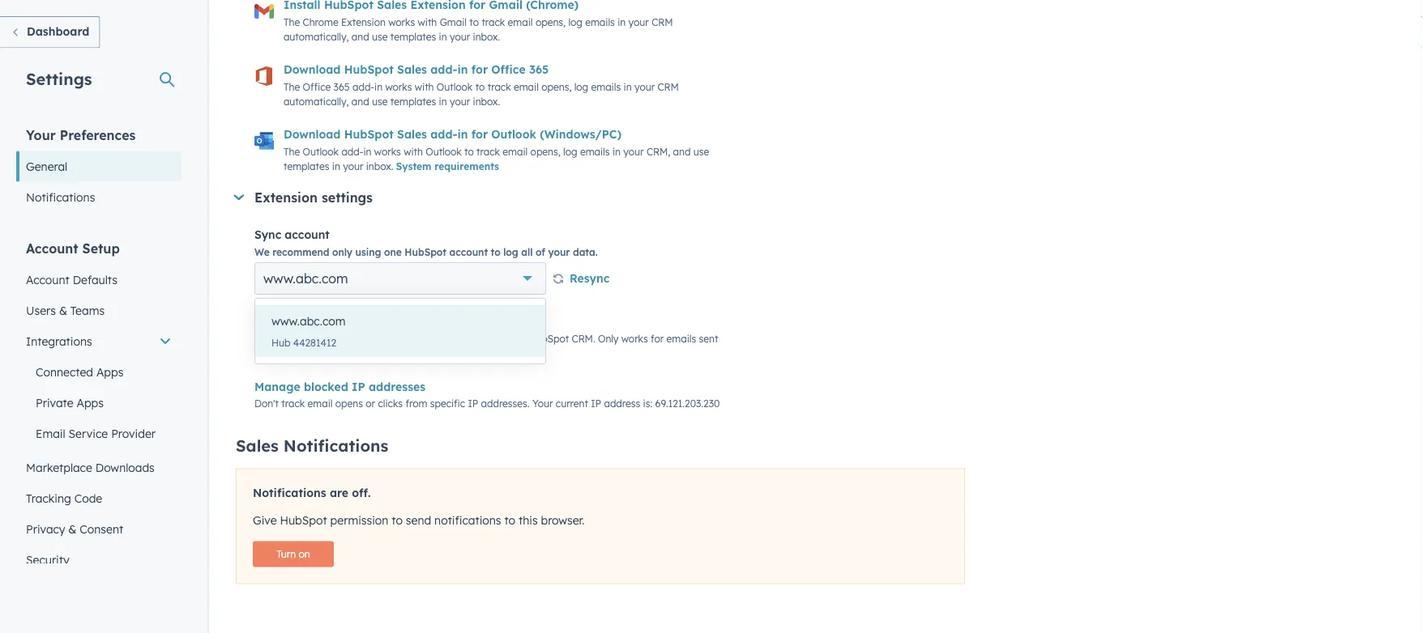 Task type: describe. For each thing, give the bounding box(es) containing it.
crm inside download hubspot sales add-in for office 365 the office 365 add-in works with outlook to track email opens, log emails in your crm automatically, and use templates in your inbox.
[[658, 81, 679, 93]]

account defaults
[[26, 273, 117, 287]]

inbox. inside download hubspot sales add-in for office 365 the office 365 add-in works with outlook to track email opens, log emails in your crm automatically, and use templates in your inbox.
[[473, 96, 500, 108]]

browser.
[[541, 514, 585, 528]]

the chrome extension works with gmail to track email opens, log emails in your crm automatically, and use templates in your inbox.
[[284, 16, 673, 43]]

dashboard link
[[0, 16, 100, 48]]

use for works
[[372, 31, 388, 43]]

settings
[[26, 68, 92, 89]]

connected apps link
[[16, 357, 182, 388]]

private
[[36, 396, 73, 410]]

on
[[299, 549, 310, 561]]

email
[[36, 427, 65, 441]]

sales for office
[[397, 63, 427, 77]]

external
[[378, 333, 415, 346]]

clicks
[[378, 398, 403, 410]]

integrations
[[26, 334, 92, 349]]

tracking code link
[[16, 483, 182, 514]]

works inside the outlook add-in works with outlook to track email opens, log emails in your crm, and use templates in your inbox.
[[374, 146, 401, 158]]

addresses.
[[481, 398, 530, 410]]

email service provider link
[[16, 419, 182, 449]]

your preferences element
[[16, 126, 182, 213]]

system
[[396, 160, 432, 173]]

manage additional bcc addresses button
[[255, 313, 450, 332]]

turn
[[277, 549, 296, 561]]

email inside download hubspot sales add-in for office 365 the office 365 add-in works with outlook to track email opens, log emails in your crm automatically, and use templates in your inbox.
[[514, 81, 539, 93]]

to right permission
[[392, 514, 403, 528]]

www.abc.com button
[[255, 263, 546, 295]]

privacy & consent link
[[16, 514, 182, 545]]

blocked
[[304, 380, 348, 394]]

or
[[366, 398, 375, 410]]

1 vertical spatial 365
[[334, 81, 350, 93]]

tracking
[[26, 492, 71, 506]]

use for in
[[694, 146, 709, 158]]

users
[[26, 304, 56, 318]]

dashboard
[[27, 24, 89, 38]]

0 vertical spatial office
[[491, 63, 526, 77]]

only
[[332, 246, 353, 258]]

hubspot for outlook
[[344, 128, 394, 142]]

44281412
[[293, 337, 336, 349]]

track inside download hubspot sales add-in for office 365 the office 365 add-in works with outlook to track email opens, log emails in your crm automatically, and use templates in your inbox.
[[488, 81, 511, 93]]

email service provider
[[36, 427, 156, 441]]

one
[[384, 246, 402, 258]]

to left "an"
[[351, 333, 360, 346]]

sales notifications
[[236, 436, 388, 456]]

an
[[363, 333, 375, 346]]

bcc
[[366, 315, 389, 329]]

add- inside button
[[431, 128, 458, 142]]

are
[[330, 486, 349, 500]]

your inside manage blocked ip addresses don't track email opens or clicks from specific ip addresses. your current ip address is: 69.121.203.230
[[532, 398, 553, 410]]

general
[[26, 159, 67, 173]]

apps for connected apps
[[96, 365, 124, 379]]

a
[[282, 348, 288, 360]]

defaults
[[73, 273, 117, 287]]

to inside download hubspot sales add-in for office 365 the office 365 add-in works with outlook to track email opens, log emails in your crm automatically, and use templates in your inbox.
[[476, 81, 485, 93]]

all
[[521, 246, 533, 258]]

emails inside download hubspot sales add-in for office 365 the office 365 add-in works with outlook to track email opens, log emails in your crm automatically, and use templates in your inbox.
[[591, 81, 621, 93]]

specific
[[430, 398, 465, 410]]

works inside download hubspot sales add-in for office 365 the office 365 add-in works with outlook to track email opens, log emails in your crm automatically, and use templates in your inbox.
[[385, 81, 412, 93]]

addresses for manage blocked ip addresses
[[369, 380, 426, 394]]

marketplace downloads
[[26, 461, 155, 475]]

extension settings
[[255, 190, 373, 206]]

current
[[556, 398, 588, 410]]

www.abc.com for www.abc.com hub 44281412
[[272, 315, 346, 329]]

settings
[[322, 190, 373, 206]]

notifications for notifications
[[26, 190, 95, 204]]

automatically, inside download hubspot sales add-in for office 365 the office 365 add-in works with outlook to track email opens, log emails in your crm automatically, and use templates in your inbox.
[[284, 96, 349, 108]]

the outlook add-in works with outlook to track email opens, log emails in your crm, and use templates in your inbox.
[[284, 146, 709, 173]]

turn on
[[277, 549, 310, 561]]

account defaults link
[[16, 265, 182, 295]]

in inside button
[[458, 128, 468, 142]]

don't
[[255, 398, 279, 410]]

crm,
[[647, 146, 670, 158]]

this
[[519, 514, 538, 528]]

only
[[598, 333, 619, 346]]

give
[[253, 514, 277, 528]]

manage blocked ip addresses don't track email opens or clicks from specific ip addresses. your current ip address is: 69.121.203.230
[[255, 380, 720, 410]]

to right addition
[[493, 333, 503, 346]]

manage for manage blocked ip addresses
[[255, 380, 300, 394]]

log inside download hubspot sales add-in for office 365 the office 365 add-in works with outlook to track email opens, log emails in your crm automatically, and use templates in your inbox.
[[574, 81, 589, 93]]

log inside the outlook add-in works with outlook to track email opens, log emails in your crm, and use templates in your inbox.
[[563, 146, 578, 158]]

sales for outlook
[[397, 128, 427, 142]]

and for extension
[[352, 31, 369, 43]]

emails inside the chrome extension works with gmail to track email opens, log emails in your crm automatically, and use templates in your inbox.
[[585, 16, 615, 28]]

email inside the chrome extension works with gmail to track email opens, log emails in your crm automatically, and use templates in your inbox.
[[508, 16, 533, 28]]

downloads
[[95, 461, 155, 475]]

outlook up extension settings
[[303, 146, 339, 158]]

your inside manage additional bcc addresses log emails you send to an external crm in addition to your hubspot crm. only works for emails sent using a sales extension.
[[506, 333, 526, 346]]

1 horizontal spatial send
[[406, 514, 431, 528]]

outlook inside button
[[491, 128, 537, 142]]

add- down download hubspot sales add-in for office 365 button
[[353, 81, 375, 93]]

extension.
[[316, 348, 362, 360]]

0 horizontal spatial ip
[[352, 380, 365, 394]]

of
[[536, 246, 545, 258]]

your preferences
[[26, 127, 136, 143]]

hubspot for office
[[344, 63, 394, 77]]

data.
[[573, 246, 598, 258]]

off.
[[352, 486, 371, 500]]

manage additional bcc addresses log emails you send to an external crm in addition to your hubspot crm. only works for emails sent using a sales extension.
[[255, 315, 718, 360]]

marketplace downloads link
[[16, 453, 182, 483]]

preferences
[[60, 127, 136, 143]]

outlook inside download hubspot sales add-in for office 365 the office 365 add-in works with outlook to track email opens, log emails in your crm automatically, and use templates in your inbox.
[[437, 81, 473, 93]]

address
[[604, 398, 641, 410]]

crm inside the chrome extension works with gmail to track email opens, log emails in your crm automatically, and use templates in your inbox.
[[652, 16, 673, 28]]

consent
[[80, 522, 123, 537]]

notifications are off.
[[253, 486, 371, 500]]

resync
[[570, 272, 610, 286]]

extension settings button
[[233, 190, 1397, 206]]

apps for private apps
[[77, 396, 104, 410]]

and inside download hubspot sales add-in for office 365 the office 365 add-in works with outlook to track email opens, log emails in your crm automatically, and use templates in your inbox.
[[352, 96, 369, 108]]

using inside sync account we recommend only using one hubspot account to log all of your data.
[[355, 246, 381, 258]]

0 vertical spatial account
[[285, 228, 330, 242]]

opens, inside download hubspot sales add-in for office 365 the office 365 add-in works with outlook to track email opens, log emails in your crm automatically, and use templates in your inbox.
[[542, 81, 572, 93]]

send inside manage additional bcc addresses log emails you send to an external crm in addition to your hubspot crm. only works for emails sent using a sales extension.
[[327, 333, 348, 346]]

sent
[[699, 333, 718, 346]]

hub
[[272, 337, 291, 349]]

notifications
[[435, 514, 501, 528]]

templates for with
[[391, 31, 436, 43]]

requirements
[[435, 160, 499, 173]]

manage blocked ip addresses button
[[255, 378, 426, 397]]

marketplace
[[26, 461, 92, 475]]

2 vertical spatial sales
[[236, 436, 279, 456]]

works inside manage additional bcc addresses log emails you send to an external crm in addition to your hubspot crm. only works for emails sent using a sales extension.
[[621, 333, 648, 346]]

account for account defaults
[[26, 273, 70, 287]]

download for download hubspot sales add-in for office 365 the office 365 add-in works with outlook to track email opens, log emails in your crm automatically, and use templates in your inbox.
[[284, 63, 341, 77]]

in inside manage additional bcc addresses log emails you send to an external crm in addition to your hubspot crm. only works for emails sent using a sales extension.
[[442, 333, 450, 346]]

the for the chrome extension works with gmail to track email opens, log emails in your crm automatically, and use templates in your inbox.
[[284, 16, 300, 28]]

service
[[69, 427, 108, 441]]

inbox. for to
[[366, 160, 393, 173]]

& for users
[[59, 304, 67, 318]]

1 vertical spatial extension
[[255, 190, 318, 206]]

with inside the outlook add-in works with outlook to track email opens, log emails in your crm, and use templates in your inbox.
[[404, 146, 423, 158]]

1 horizontal spatial ip
[[468, 398, 478, 410]]

templates inside download hubspot sales add-in for office 365 the office 365 add-in works with outlook to track email opens, log emails in your crm automatically, and use templates in your inbox.
[[391, 96, 436, 108]]

and for add-
[[673, 146, 691, 158]]

opens
[[335, 398, 363, 410]]

the inside download hubspot sales add-in for office 365 the office 365 add-in works with outlook to track email opens, log emails in your crm automatically, and use templates in your inbox.
[[284, 81, 300, 93]]

download for download hubspot sales add-in for outlook (windows/pc)
[[284, 128, 341, 142]]

provider
[[111, 427, 156, 441]]

emails inside the outlook add-in works with outlook to track email opens, log emails in your crm, and use templates in your inbox.
[[580, 146, 610, 158]]

security link
[[16, 545, 182, 576]]

download hubspot sales add-in for outlook (windows/pc) button
[[284, 125, 622, 145]]



Task type: locate. For each thing, give the bounding box(es) containing it.
to left all
[[491, 246, 501, 258]]

addresses inside manage blocked ip addresses don't track email opens or clicks from specific ip addresses. your current ip address is: 69.121.203.230
[[369, 380, 426, 394]]

works down download hubspot sales add-in for office 365 button
[[385, 81, 412, 93]]

use inside the outlook add-in works with outlook to track email opens, log emails in your crm, and use templates in your inbox.
[[694, 146, 709, 158]]

2 vertical spatial notifications
[[253, 486, 326, 500]]

ip
[[352, 380, 365, 394], [468, 398, 478, 410], [591, 398, 601, 410]]

download
[[284, 63, 341, 77], [284, 128, 341, 142]]

automatically,
[[284, 31, 349, 43], [284, 96, 349, 108]]

your inside sync account we recommend only using one hubspot account to log all of your data.
[[548, 246, 570, 258]]

sales
[[291, 348, 313, 360]]

apps down integrations button
[[96, 365, 124, 379]]

security
[[26, 553, 69, 567]]

1 vertical spatial use
[[372, 96, 388, 108]]

email down download hubspot sales add-in for outlook (windows/pc) button
[[503, 146, 528, 158]]

with up system
[[404, 146, 423, 158]]

users & teams link
[[16, 295, 182, 326]]

to inside sync account we recommend only using one hubspot account to log all of your data.
[[491, 246, 501, 258]]

0 vertical spatial opens,
[[536, 16, 566, 28]]

templates up download hubspot sales add-in for office 365 button
[[391, 31, 436, 43]]

log inside sync account we recommend only using one hubspot account to log all of your data.
[[504, 246, 519, 258]]

setup
[[82, 240, 120, 257]]

addition
[[452, 333, 491, 346]]

manage inside manage blocked ip addresses don't track email opens or clicks from specific ip addresses. your current ip address is: 69.121.203.230
[[255, 380, 300, 394]]

1 vertical spatial the
[[284, 81, 300, 93]]

2 horizontal spatial ip
[[591, 398, 601, 410]]

2 download from the top
[[284, 128, 341, 142]]

crm inside manage additional bcc addresses log emails you send to an external crm in addition to your hubspot crm. only works for emails sent using a sales extension.
[[417, 333, 439, 346]]

sync
[[255, 228, 281, 242]]

www.abc.com button
[[255, 306, 545, 338]]

notifications
[[26, 190, 95, 204], [284, 436, 388, 456], [253, 486, 326, 500]]

1 horizontal spatial office
[[491, 63, 526, 77]]

give hubspot permission to send notifications to this browser.
[[253, 514, 585, 528]]

notifications down general
[[26, 190, 95, 204]]

for
[[472, 63, 488, 77], [472, 128, 488, 142], [651, 333, 664, 346]]

the
[[284, 16, 300, 28], [284, 81, 300, 93], [284, 146, 300, 158]]

account setup
[[26, 240, 120, 257]]

2 automatically, from the top
[[284, 96, 349, 108]]

outlook
[[437, 81, 473, 93], [491, 128, 537, 142], [303, 146, 339, 158], [426, 146, 462, 158]]

email right gmail
[[508, 16, 533, 28]]

1 vertical spatial using
[[255, 348, 279, 360]]

with down download hubspot sales add-in for office 365 button
[[415, 81, 434, 93]]

0 horizontal spatial 365
[[334, 81, 350, 93]]

resync button
[[553, 269, 610, 290]]

track down the chrome extension works with gmail to track email opens, log emails in your crm automatically, and use templates in your inbox.
[[488, 81, 511, 93]]

works right only
[[621, 333, 648, 346]]

account setup element
[[16, 240, 182, 576]]

sales inside button
[[397, 128, 427, 142]]

email down the chrome extension works with gmail to track email opens, log emails in your crm automatically, and use templates in your inbox.
[[514, 81, 539, 93]]

addresses inside manage additional bcc addresses log emails you send to an external crm in addition to your hubspot crm. only works for emails sent using a sales extension.
[[393, 315, 450, 329]]

inbox. for track
[[473, 31, 500, 43]]

www.abc.com inside list box
[[272, 315, 346, 329]]

track right gmail
[[482, 16, 505, 28]]

track inside the chrome extension works with gmail to track email opens, log emails in your crm automatically, and use templates in your inbox.
[[482, 16, 505, 28]]

2 vertical spatial crm
[[417, 333, 439, 346]]

templates
[[391, 31, 436, 43], [391, 96, 436, 108], [284, 160, 329, 173]]

1 vertical spatial manage
[[255, 380, 300, 394]]

opens, inside the chrome extension works with gmail to track email opens, log emails in your crm automatically, and use templates in your inbox.
[[536, 16, 566, 28]]

3 the from the top
[[284, 146, 300, 158]]

additional
[[304, 315, 362, 329]]

sales inside download hubspot sales add-in for office 365 the office 365 add-in works with outlook to track email opens, log emails in your crm automatically, and use templates in your inbox.
[[397, 63, 427, 77]]

1 vertical spatial notifications
[[284, 436, 388, 456]]

1 horizontal spatial &
[[68, 522, 76, 537]]

templates down download hubspot sales add-in for office 365 button
[[391, 96, 436, 108]]

0 vertical spatial www.abc.com
[[263, 271, 348, 287]]

notifications for notifications are off.
[[253, 486, 326, 500]]

1 vertical spatial send
[[406, 514, 431, 528]]

email
[[508, 16, 533, 28], [514, 81, 539, 93], [503, 146, 528, 158], [308, 398, 333, 410]]

download hubspot sales add-in for office 365 button
[[284, 60, 549, 80]]

1 vertical spatial with
[[415, 81, 434, 93]]

and inside the chrome extension works with gmail to track email opens, log emails in your crm automatically, and use templates in your inbox.
[[352, 31, 369, 43]]

extension up the sync
[[255, 190, 318, 206]]

www.abc.com down recommend on the left top of the page
[[263, 271, 348, 287]]

sync account we recommend only using one hubspot account to log all of your data.
[[255, 228, 598, 258]]

0 vertical spatial &
[[59, 304, 67, 318]]

privacy & consent
[[26, 522, 123, 537]]

turn on button
[[253, 542, 334, 568]]

inbox. up download hubspot sales add-in for outlook (windows/pc)
[[473, 96, 500, 108]]

you
[[307, 333, 324, 346]]

office down the chrome extension works with gmail to track email opens, log emails in your crm automatically, and use templates in your inbox.
[[491, 63, 526, 77]]

using down log at bottom left
[[255, 348, 279, 360]]

apps inside 'link'
[[96, 365, 124, 379]]

0 vertical spatial automatically,
[[284, 31, 349, 43]]

addresses up external
[[393, 315, 450, 329]]

download inside button
[[284, 128, 341, 142]]

0 vertical spatial notifications
[[26, 190, 95, 204]]

to inside the chrome extension works with gmail to track email opens, log emails in your crm automatically, and use templates in your inbox.
[[470, 16, 479, 28]]

add- down gmail
[[431, 63, 458, 77]]

download hubspot sales add-in for outlook (windows/pc)
[[284, 128, 622, 142]]

notifications down the opens
[[284, 436, 388, 456]]

with inside download hubspot sales add-in for office 365 the office 365 add-in works with outlook to track email opens, log emails in your crm automatically, and use templates in your inbox.
[[415, 81, 434, 93]]

2 vertical spatial the
[[284, 146, 300, 158]]

manage inside manage additional bcc addresses log emails you send to an external crm in addition to your hubspot crm. only works for emails sent using a sales extension.
[[255, 315, 300, 329]]

ip right 'specific'
[[468, 398, 478, 410]]

extension inside the chrome extension works with gmail to track email opens, log emails in your crm automatically, and use templates in your inbox.
[[341, 16, 386, 28]]

crm
[[652, 16, 673, 28], [658, 81, 679, 93], [417, 333, 439, 346]]

manage for manage additional bcc addresses
[[255, 315, 300, 329]]

1 horizontal spatial extension
[[341, 16, 386, 28]]

www.abc.com up you at the left
[[272, 315, 346, 329]]

works inside the chrome extension works with gmail to track email opens, log emails in your crm automatically, and use templates in your inbox.
[[388, 16, 415, 28]]

track right don't
[[281, 398, 305, 410]]

2 vertical spatial and
[[673, 146, 691, 158]]

hubspot for to
[[280, 514, 327, 528]]

1 horizontal spatial your
[[532, 398, 553, 410]]

for up the outlook add-in works with outlook to track email opens, log emails in your crm, and use templates in your inbox. in the top left of the page
[[472, 128, 488, 142]]

use inside download hubspot sales add-in for office 365 the office 365 add-in works with outlook to track email opens, log emails in your crm automatically, and use templates in your inbox.
[[372, 96, 388, 108]]

outlook down download hubspot sales add-in for office 365 button
[[437, 81, 473, 93]]

for inside download hubspot sales add-in for office 365 the office 365 add-in works with outlook to track email opens, log emails in your crm automatically, and use templates in your inbox.
[[472, 63, 488, 77]]

addresses for manage additional bcc addresses
[[393, 315, 450, 329]]

the inside the chrome extension works with gmail to track email opens, log emails in your crm automatically, and use templates in your inbox.
[[284, 16, 300, 28]]

1 vertical spatial apps
[[77, 396, 104, 410]]

365
[[529, 63, 549, 77], [334, 81, 350, 93]]

hubspot inside manage additional bcc addresses log emails you send to an external crm in addition to your hubspot crm. only works for emails sent using a sales extension.
[[529, 333, 569, 346]]

addresses
[[393, 315, 450, 329], [369, 380, 426, 394]]

2 the from the top
[[284, 81, 300, 93]]

notifications link
[[16, 182, 182, 213]]

your left current at bottom left
[[532, 398, 553, 410]]

0 vertical spatial account
[[26, 240, 78, 257]]

use down download hubspot sales add-in for office 365 button
[[372, 96, 388, 108]]

0 vertical spatial templates
[[391, 31, 436, 43]]

1 horizontal spatial 365
[[529, 63, 549, 77]]

0 vertical spatial sales
[[397, 63, 427, 77]]

works
[[388, 16, 415, 28], [385, 81, 412, 93], [374, 146, 401, 158], [621, 333, 648, 346]]

templates inside the outlook add-in works with outlook to track email opens, log emails in your crm, and use templates in your inbox.
[[284, 160, 329, 173]]

2 vertical spatial inbox.
[[366, 160, 393, 173]]

1 automatically, from the top
[[284, 31, 349, 43]]

we
[[255, 246, 270, 258]]

1 vertical spatial for
[[472, 128, 488, 142]]

and
[[352, 31, 369, 43], [352, 96, 369, 108], [673, 146, 691, 158]]

69.121.203.230
[[655, 398, 720, 410]]

1 manage from the top
[[255, 315, 300, 329]]

works up download hubspot sales add-in for office 365 button
[[388, 16, 415, 28]]

templates up extension settings
[[284, 160, 329, 173]]

0 vertical spatial 365
[[529, 63, 549, 77]]

sales down don't
[[236, 436, 279, 456]]

opens, inside the outlook add-in works with outlook to track email opens, log emails in your crm, and use templates in your inbox.
[[531, 146, 561, 158]]

inbox.
[[473, 31, 500, 43], [473, 96, 500, 108], [366, 160, 393, 173]]

0 horizontal spatial &
[[59, 304, 67, 318]]

use up download hubspot sales add-in for office 365 button
[[372, 31, 388, 43]]

office
[[491, 63, 526, 77], [303, 81, 331, 93]]

manage up don't
[[255, 380, 300, 394]]

email inside the outlook add-in works with outlook to track email opens, log emails in your crm, and use templates in your inbox.
[[503, 146, 528, 158]]

hubspot inside download hubspot sales add-in for office 365 the office 365 add-in works with outlook to track email opens, log emails in your crm automatically, and use templates in your inbox.
[[344, 63, 394, 77]]

system requirements button
[[396, 159, 499, 174]]

for for outlook
[[472, 128, 488, 142]]

2 vertical spatial for
[[651, 333, 664, 346]]

system requirements
[[396, 160, 499, 173]]

1 horizontal spatial using
[[355, 246, 381, 258]]

2 vertical spatial with
[[404, 146, 423, 158]]

recommend
[[272, 246, 329, 258]]

0 vertical spatial crm
[[652, 16, 673, 28]]

1 account from the top
[[26, 240, 78, 257]]

0 vertical spatial inbox.
[[473, 31, 500, 43]]

permission
[[330, 514, 389, 528]]

0 vertical spatial the
[[284, 16, 300, 28]]

add- inside the outlook add-in works with outlook to track email opens, log emails in your crm, and use templates in your inbox.
[[342, 146, 363, 158]]

& right privacy
[[68, 522, 76, 537]]

tracking code
[[26, 492, 102, 506]]

templates for works
[[284, 160, 329, 173]]

0 vertical spatial send
[[327, 333, 348, 346]]

send left notifications
[[406, 514, 431, 528]]

track inside the outlook add-in works with outlook to track email opens, log emails in your crm, and use templates in your inbox.
[[477, 146, 500, 158]]

1 vertical spatial your
[[532, 398, 553, 410]]

1 vertical spatial www.abc.com
[[272, 315, 346, 329]]

account for account setup
[[26, 240, 78, 257]]

to right gmail
[[470, 16, 479, 28]]

privacy
[[26, 522, 65, 537]]

0 horizontal spatial account
[[285, 228, 330, 242]]

1 vertical spatial templates
[[391, 96, 436, 108]]

your up general
[[26, 127, 56, 143]]

for right only
[[651, 333, 664, 346]]

private apps
[[36, 396, 104, 410]]

0 horizontal spatial using
[[255, 348, 279, 360]]

www.abc.com inside dropdown button
[[263, 271, 348, 287]]

0 horizontal spatial send
[[327, 333, 348, 346]]

0 horizontal spatial your
[[26, 127, 56, 143]]

connected
[[36, 365, 93, 379]]

to left "this"
[[505, 514, 516, 528]]

0 vertical spatial for
[[472, 63, 488, 77]]

users & teams
[[26, 304, 105, 318]]

0 vertical spatial manage
[[255, 315, 300, 329]]

to up download hubspot sales add-in for outlook (windows/pc)
[[476, 81, 485, 93]]

the for the outlook add-in works with outlook to track email opens, log emails in your crm, and use templates in your inbox.
[[284, 146, 300, 158]]

email down blocked
[[308, 398, 333, 410]]

365 down chrome
[[334, 81, 350, 93]]

is:
[[643, 398, 653, 410]]

and right crm,
[[673, 146, 691, 158]]

emails
[[585, 16, 615, 28], [591, 81, 621, 93], [580, 146, 610, 158], [275, 333, 304, 346], [667, 333, 696, 346]]

inbox. inside the outlook add-in works with outlook to track email opens, log emails in your crm, and use templates in your inbox.
[[366, 160, 393, 173]]

1 vertical spatial download
[[284, 128, 341, 142]]

with left gmail
[[418, 16, 437, 28]]

0 vertical spatial using
[[355, 246, 381, 258]]

extension right chrome
[[341, 16, 386, 28]]

send up the extension.
[[327, 333, 348, 346]]

365 down the chrome extension works with gmail to track email opens, log emails in your crm automatically, and use templates in your inbox.
[[529, 63, 549, 77]]

download down chrome
[[284, 63, 341, 77]]

0 horizontal spatial office
[[303, 81, 331, 93]]

1 vertical spatial sales
[[397, 128, 427, 142]]

automatically, inside the chrome extension works with gmail to track email opens, log emails in your crm automatically, and use templates in your inbox.
[[284, 31, 349, 43]]

manage
[[255, 315, 300, 329], [255, 380, 300, 394]]

0 vertical spatial extension
[[341, 16, 386, 28]]

download hubspot sales add-in for office 365 the office 365 add-in works with outlook to track email opens, log emails in your crm automatically, and use templates in your inbox.
[[284, 63, 679, 108]]

www.abc.com list box
[[255, 299, 545, 364]]

templates inside the chrome extension works with gmail to track email opens, log emails in your crm automatically, and use templates in your inbox.
[[391, 31, 436, 43]]

chrome
[[303, 16, 339, 28]]

apps up service on the left of page
[[77, 396, 104, 410]]

sales up download hubspot sales add-in for outlook (windows/pc)
[[397, 63, 427, 77]]

the inside the outlook add-in works with outlook to track email opens, log emails in your crm, and use templates in your inbox.
[[284, 146, 300, 158]]

private apps link
[[16, 388, 182, 419]]

using
[[355, 246, 381, 258], [255, 348, 279, 360]]

from
[[406, 398, 427, 410]]

office down chrome
[[303, 81, 331, 93]]

account up account defaults
[[26, 240, 78, 257]]

addresses up "clicks"
[[369, 380, 426, 394]]

& for privacy
[[68, 522, 76, 537]]

1 vertical spatial opens,
[[542, 81, 572, 93]]

hubspot inside sync account we recommend only using one hubspot account to log all of your data.
[[405, 246, 447, 258]]

0 vertical spatial your
[[26, 127, 56, 143]]

for for office
[[472, 63, 488, 77]]

0 horizontal spatial extension
[[255, 190, 318, 206]]

2 vertical spatial templates
[[284, 160, 329, 173]]

and up download hubspot sales add-in for office 365 button
[[352, 31, 369, 43]]

2 vertical spatial use
[[694, 146, 709, 158]]

1 vertical spatial &
[[68, 522, 76, 537]]

inbox. inside the chrome extension works with gmail to track email opens, log emails in your crm automatically, and use templates in your inbox.
[[473, 31, 500, 43]]

0 vertical spatial download
[[284, 63, 341, 77]]

inbox. up download hubspot sales add-in for office 365 the office 365 add-in works with outlook to track email opens, log emails in your crm automatically, and use templates in your inbox.
[[473, 31, 500, 43]]

account up recommend on the left top of the page
[[285, 228, 330, 242]]

& right users
[[59, 304, 67, 318]]

to inside the outlook add-in works with outlook to track email opens, log emails in your crm, and use templates in your inbox.
[[464, 146, 474, 158]]

with inside the chrome extension works with gmail to track email opens, log emails in your crm automatically, and use templates in your inbox.
[[418, 16, 437, 28]]

0 vertical spatial addresses
[[393, 315, 450, 329]]

works up system
[[374, 146, 401, 158]]

1 vertical spatial office
[[303, 81, 331, 93]]

download up extension settings
[[284, 128, 341, 142]]

add- up system requirements
[[431, 128, 458, 142]]

for down the chrome extension works with gmail to track email opens, log emails in your crm automatically, and use templates in your inbox.
[[472, 63, 488, 77]]

connected apps
[[36, 365, 124, 379]]

1 vertical spatial inbox.
[[473, 96, 500, 108]]

1 vertical spatial addresses
[[369, 380, 426, 394]]

www.abc.com hub 44281412
[[272, 315, 346, 349]]

0 vertical spatial with
[[418, 16, 437, 28]]

log inside the chrome extension works with gmail to track email opens, log emails in your crm automatically, and use templates in your inbox.
[[568, 16, 583, 28]]

2 account from the top
[[26, 273, 70, 287]]

notifications inside your preferences element
[[26, 190, 95, 204]]

using inside manage additional bcc addresses log emails you send to an external crm in addition to your hubspot crm. only works for emails sent using a sales extension.
[[255, 348, 279, 360]]

track up requirements
[[477, 146, 500, 158]]

2 vertical spatial opens,
[[531, 146, 561, 158]]

apps
[[96, 365, 124, 379], [77, 396, 104, 410]]

for inside manage additional bcc addresses log emails you send to an external crm in addition to your hubspot crm. only works for emails sent using a sales extension.
[[651, 333, 664, 346]]

account up users
[[26, 273, 70, 287]]

1 vertical spatial and
[[352, 96, 369, 108]]

0 vertical spatial apps
[[96, 365, 124, 379]]

ip up the opens
[[352, 380, 365, 394]]

use right crm,
[[694, 146, 709, 158]]

0 vertical spatial use
[[372, 31, 388, 43]]

with
[[418, 16, 437, 28], [415, 81, 434, 93], [404, 146, 423, 158]]

ip right current at bottom left
[[591, 398, 601, 410]]

1 vertical spatial account
[[26, 273, 70, 287]]

use inside the chrome extension works with gmail to track email opens, log emails in your crm automatically, and use templates in your inbox.
[[372, 31, 388, 43]]

track
[[482, 16, 505, 28], [488, 81, 511, 93], [477, 146, 500, 158], [281, 398, 305, 410]]

outlook up the outlook add-in works with outlook to track email opens, log emails in your crm, and use templates in your inbox. in the top left of the page
[[491, 128, 537, 142]]

0 vertical spatial and
[[352, 31, 369, 43]]

using left one
[[355, 246, 381, 258]]

track inside manage blocked ip addresses don't track email opens or clicks from specific ip addresses. your current ip address is: 69.121.203.230
[[281, 398, 305, 410]]

1 vertical spatial account
[[449, 246, 488, 258]]

www.abc.com for www.abc.com
[[263, 271, 348, 287]]

hubspot inside button
[[344, 128, 394, 142]]

and inside the outlook add-in works with outlook to track email opens, log emails in your crm, and use templates in your inbox.
[[673, 146, 691, 158]]

1 download from the top
[[284, 63, 341, 77]]

sales up system
[[397, 128, 427, 142]]

1 the from the top
[[284, 16, 300, 28]]

inbox. left system
[[366, 160, 393, 173]]

manage up hub
[[255, 315, 300, 329]]

gmail
[[440, 16, 467, 28]]

for inside button
[[472, 128, 488, 142]]

and down download hubspot sales add-in for office 365 button
[[352, 96, 369, 108]]

www.abc.com
[[263, 271, 348, 287], [272, 315, 346, 329]]

notifications up 'give'
[[253, 486, 326, 500]]

email inside manage blocked ip addresses don't track email opens or clicks from specific ip addresses. your current ip address is: 69.121.203.230
[[308, 398, 333, 410]]

your
[[26, 127, 56, 143], [532, 398, 553, 410]]

1 vertical spatial crm
[[658, 81, 679, 93]]

sync account element
[[255, 263, 1397, 297]]

1 horizontal spatial account
[[449, 246, 488, 258]]

download inside download hubspot sales add-in for office 365 the office 365 add-in works with outlook to track email opens, log emails in your crm automatically, and use templates in your inbox.
[[284, 63, 341, 77]]

account left all
[[449, 246, 488, 258]]

add- up settings
[[342, 146, 363, 158]]

crm.
[[572, 333, 595, 346]]

to up requirements
[[464, 146, 474, 158]]

2 manage from the top
[[255, 380, 300, 394]]

1 vertical spatial automatically,
[[284, 96, 349, 108]]

caret image
[[234, 195, 244, 201]]

outlook up system requirements
[[426, 146, 462, 158]]



Task type: vqa. For each thing, say whether or not it's contained in the screenshot.
the bottommost automatically,
yes



